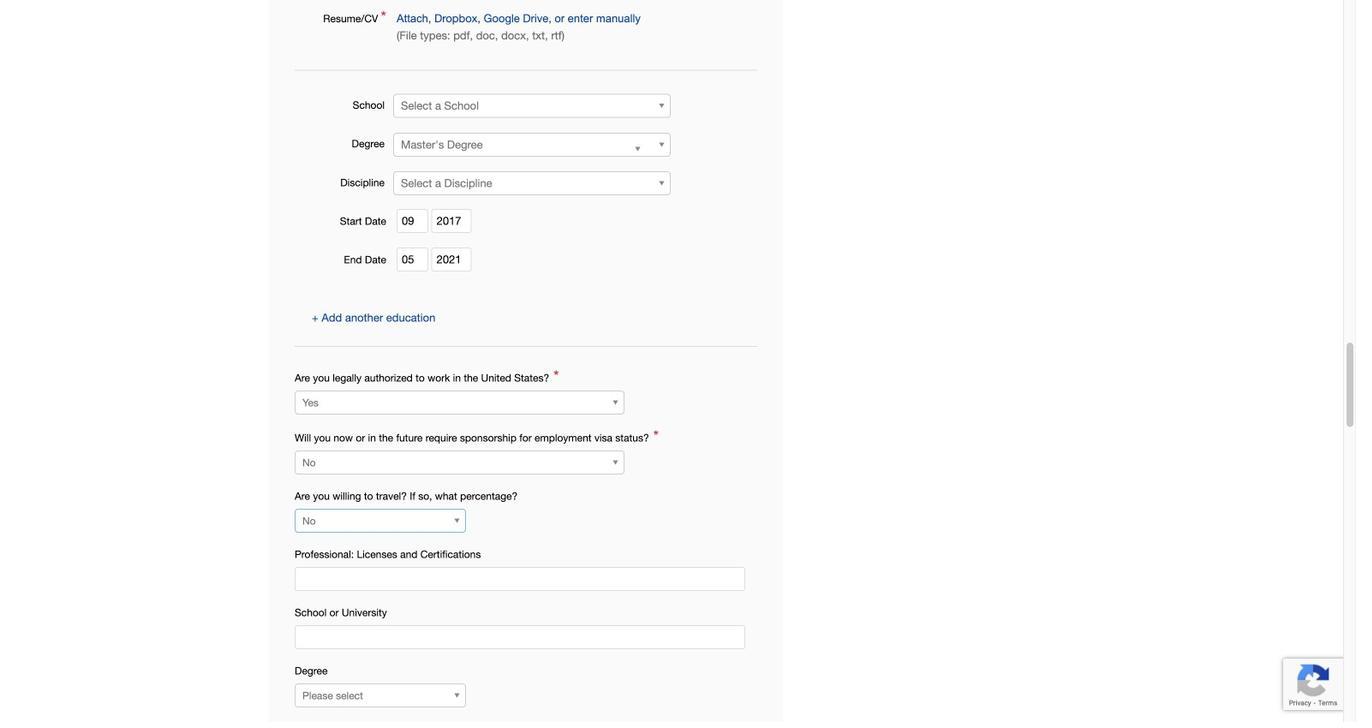 Task type: vqa. For each thing, say whether or not it's contained in the screenshot.
the Education End Year 'Text Field'
yes



Task type: describe. For each thing, give the bounding box(es) containing it.
Education Start Month text field
[[397, 209, 429, 233]]



Task type: locate. For each thing, give the bounding box(es) containing it.
Education End Year text field
[[432, 248, 472, 272]]

Education Start Year text field
[[432, 209, 472, 233]]

None text field
[[295, 626, 746, 650]]

Education End Month text field
[[397, 248, 429, 272]]

None text field
[[295, 567, 746, 591]]



